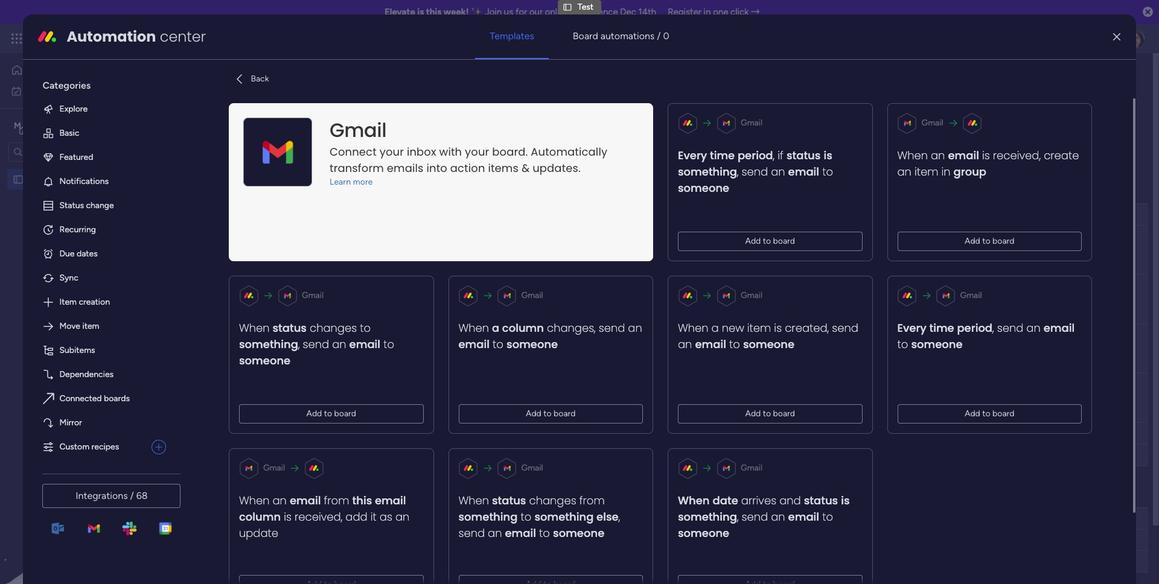 Task type: describe. For each thing, give the bounding box(es) containing it.
subitems option
[[33, 339, 176, 363]]

when for when a column changes, send an email to someone
[[459, 321, 489, 336]]

workspace
[[51, 120, 99, 131]]

add for someone
[[746, 409, 761, 419]]

/ inside board automations / 0 button
[[657, 30, 661, 42]]

every for to
[[898, 321, 927, 336]]

2 of from the left
[[459, 91, 467, 101]]

add
[[346, 510, 368, 525]]

select product image
[[11, 33, 23, 45]]

our
[[529, 7, 543, 18]]

elevate
[[385, 7, 415, 18]]

if
[[778, 148, 784, 163]]

change
[[86, 200, 114, 211]]

Search in workspace field
[[25, 145, 101, 159]]

see plans
[[211, 33, 248, 43]]

item creation
[[59, 297, 110, 307]]

board for is
[[773, 236, 795, 247]]

status change option
[[33, 194, 176, 218]]

add for email
[[526, 409, 542, 419]]

item inside option
[[82, 321, 99, 331]]

an inside when a new item is created, send an
[[678, 337, 692, 352]]

sort
[[459, 145, 476, 155]]

working
[[497, 294, 528, 304]]

test production pipeline
[[208, 184, 340, 199]]

add to board button for is
[[678, 232, 863, 251]]

an inside the is received, add it as an update
[[396, 510, 410, 525]]

as
[[380, 510, 393, 525]]

timelines
[[366, 91, 400, 101]]

conference
[[572, 7, 618, 18]]

see plans button
[[195, 30, 253, 48]]

email inside every time period , send an email to someone
[[1044, 321, 1075, 336]]

more
[[353, 177, 373, 187]]

register in one click →
[[668, 7, 760, 18]]

workspace selection element
[[11, 119, 101, 134]]

send inside when date arrives and status is something , send an email to someone
[[742, 510, 768, 525]]

one
[[713, 7, 728, 18]]

angle down image
[[245, 146, 251, 155]]

when for when a new item is created, send an
[[678, 321, 709, 336]]

assessment
[[297, 488, 364, 503]]

person
[[343, 145, 369, 155]]

action
[[451, 161, 485, 176]]

inbox
[[407, 145, 437, 160]]

gmail up when an email
[[922, 118, 944, 128]]

from for email
[[324, 494, 349, 509]]

stuck
[[511, 393, 533, 403]]

chart button
[[291, 109, 330, 128]]

when status changes to something , send an email to someone
[[239, 321, 395, 369]]

when for when status changes to something , send an email to someone
[[239, 321, 270, 336]]

every for something
[[678, 148, 707, 163]]

, inside ', send an'
[[619, 510, 620, 525]]

gmail up new
[[741, 291, 763, 301]]

automation center
[[67, 26, 206, 46]]

status inside 'when status changes from something to something else'
[[492, 494, 526, 509]]

mirror
[[59, 418, 82, 428]]

add for something
[[307, 409, 322, 419]]

send inside ', send an'
[[459, 526, 485, 541]]

/ inside integrations / 68 button
[[130, 490, 134, 502]]

gmail up the post production assessment
[[263, 463, 285, 474]]

gmail up when status changes to something , send an email to someone
[[302, 291, 324, 301]]

from for changes
[[580, 494, 605, 509]]

due dates option
[[33, 242, 176, 266]]

something inside when date arrives and status is something , send an email to someone
[[678, 510, 737, 525]]

column for this email column
[[239, 510, 281, 525]]

low
[[681, 294, 697, 304]]

into
[[427, 161, 448, 176]]

to inside every time period , if status is something , send an email to someone
[[823, 164, 833, 180]]

Files field
[[762, 512, 785, 526]]

an inside every time period , send an email to someone
[[1027, 321, 1041, 336]]

, send an
[[459, 510, 620, 541]]

is received, add it as an update
[[239, 510, 410, 541]]

custom recipes option
[[33, 435, 147, 459]]

group
[[954, 164, 987, 180]]

board for something
[[334, 409, 356, 419]]

gmail up when a column changes, send an email to someone
[[522, 291, 543, 301]]

add to board for someone
[[746, 409, 795, 419]]

68
[[136, 490, 148, 502]]

1 horizontal spatial your
[[465, 145, 490, 160]]

column information image
[[546, 514, 556, 524]]

board for email
[[554, 409, 576, 419]]

someone inside when date arrives and status is something , send an email to someone
[[678, 526, 730, 541]]

connected boards
[[59, 394, 130, 404]]

manage any type of project. assign owners, set timelines and keep track of where your project stands.
[[185, 91, 570, 101]]

and inside when date arrives and status is something , send an email to someone
[[780, 494, 801, 509]]

gmail up 'when status changes from something to something else'
[[522, 463, 543, 474]]

update
[[239, 526, 279, 541]]

when date arrives and status is something , send an email to someone
[[678, 494, 850, 541]]

subitems
[[59, 345, 95, 356]]

14th
[[639, 7, 656, 18]]

custom
[[59, 442, 89, 452]]

someone inside every time period , send an email to someone
[[912, 337, 963, 352]]

Search field
[[280, 142, 317, 159]]

filter button
[[379, 141, 436, 160]]

1 vertical spatial email to someone
[[505, 526, 605, 541]]

pipeline
[[296, 184, 340, 199]]

monday work management
[[54, 31, 188, 45]]

any
[[217, 91, 230, 101]]

is received, create an item in
[[898, 148, 1079, 180]]

status inside every time period , if status is something , send an email to someone
[[787, 148, 821, 163]]

filter
[[399, 145, 418, 155]]

v2 search image
[[272, 144, 280, 157]]

0 vertical spatial dec
[[620, 7, 636, 18]]

it inside the is received, add it as an update
[[371, 510, 377, 525]]

item inside when a new item is created, send an
[[748, 321, 771, 336]]

learn more link
[[330, 177, 622, 189]]

send inside every time period , send an email to someone
[[998, 321, 1024, 336]]

due for due date
[[588, 514, 603, 524]]

board automations / 0
[[573, 30, 669, 42]]

status inside when date arrives and status is something , send an email to someone
[[804, 494, 838, 509]]

1 timeline from the top
[[842, 209, 874, 219]]

1 of from the left
[[252, 91, 260, 101]]

changes for something
[[529, 494, 577, 509]]

test for test production pipeline
[[208, 184, 231, 199]]

status change
[[59, 200, 114, 211]]

gantt button
[[251, 109, 291, 128]]

my
[[27, 85, 38, 96]]

notifications option
[[33, 170, 176, 194]]

integrate
[[941, 113, 976, 123]]

updates.
[[533, 161, 581, 176]]

add to board button for email
[[459, 405, 643, 424]]

add to board button for someone
[[678, 405, 863, 424]]

boards
[[104, 394, 130, 404]]

0
[[663, 30, 669, 42]]

Priority field
[[673, 512, 706, 526]]

gmail up every time period , send an email to someone
[[961, 291, 982, 301]]

an inside when date arrives and status is something , send an email to someone
[[771, 510, 785, 525]]

explore
[[59, 104, 88, 114]]

categories heading
[[33, 69, 176, 97]]

someone inside when a column changes, send an email to someone
[[507, 337, 558, 352]]

medium
[[674, 393, 704, 403]]

when a new item is created, send an
[[678, 321, 859, 352]]

when an email
[[898, 148, 980, 163]]

an inside is received, create an item in
[[898, 164, 912, 180]]

status for status
[[510, 514, 535, 524]]

calendar
[[339, 113, 373, 123]]

✨
[[471, 7, 483, 18]]

james peterson image
[[1125, 29, 1145, 48]]

an inside when status changes to something , send an email to someone
[[332, 337, 347, 352]]

is inside every time period , if status is something , send an email to someone
[[824, 148, 833, 163]]

project
[[514, 91, 541, 101]]

1 vertical spatial new
[[228, 245, 246, 255]]

Test Production Pipeline field
[[205, 184, 343, 199]]

2 horizontal spatial your
[[495, 91, 512, 101]]

move item option
[[33, 314, 176, 339]]

arrives
[[742, 494, 777, 509]]

0 vertical spatial email to someone
[[695, 337, 795, 352]]

this inside this email column
[[353, 494, 372, 509]]

board for someone
[[773, 409, 795, 419]]

when for when status changes from something to something else
[[459, 494, 489, 509]]

due for due dates
[[59, 249, 75, 259]]

move
[[59, 321, 80, 331]]

priority
[[676, 514, 703, 524]]

add to favorites image
[[252, 70, 264, 82]]

1 vertical spatial new project
[[228, 245, 275, 255]]

automation
[[67, 26, 156, 46]]

collapse board header image
[[1122, 114, 1132, 123]]

custom recipes
[[59, 442, 119, 452]]

more
[[567, 91, 587, 101]]

on
[[530, 294, 540, 304]]

period for someone
[[957, 321, 993, 336]]

see for see plans
[[211, 33, 226, 43]]

for
[[516, 7, 527, 18]]

someone inside when status changes to something , send an email to someone
[[239, 353, 291, 369]]

featured option
[[33, 145, 176, 170]]

main for main workspace
[[28, 120, 49, 131]]

send inside every time period , if status is something , send an email to someone
[[742, 164, 768, 180]]

test testing
[[228, 344, 274, 354]]

integrations / 68
[[76, 490, 148, 502]]

an inside ', send an'
[[488, 526, 502, 541]]

register in one click → link
[[668, 7, 760, 18]]

, inside when status changes to something , send an email to someone
[[298, 337, 300, 352]]

send inside when a column changes, send an email to someone
[[599, 321, 625, 336]]

project inside button
[[208, 145, 235, 155]]



Task type: locate. For each thing, give the bounding box(es) containing it.
test for test building
[[228, 294, 244, 304]]

Post Production Assessment field
[[205, 488, 367, 504]]

dec left 14th
[[620, 7, 636, 18]]

when status changes from something to something else
[[459, 494, 619, 525]]

sort button
[[440, 141, 483, 160]]

item down when an email
[[915, 164, 939, 180]]

0 vertical spatial due
[[59, 249, 75, 259]]

1 vertical spatial timeline field
[[839, 512, 877, 526]]

0 horizontal spatial time
[[710, 148, 735, 163]]

0 horizontal spatial dec
[[593, 394, 607, 403]]

0 vertical spatial timeline field
[[839, 208, 877, 221]]

1 vertical spatial column
[[239, 510, 281, 525]]

item creation option
[[33, 290, 176, 314]]

test left building
[[228, 294, 244, 304]]

changes inside 'when status changes from something to something else'
[[529, 494, 577, 509]]

1 vertical spatial see
[[551, 91, 565, 101]]

management
[[122, 31, 188, 45]]

online
[[545, 7, 569, 18]]

0 vertical spatial date
[[713, 494, 739, 509]]

it
[[542, 294, 547, 304], [371, 510, 377, 525]]

test list box
[[0, 167, 154, 353]]

0 vertical spatial work
[[98, 31, 119, 45]]

your up the action
[[465, 145, 490, 160]]

sync option
[[33, 266, 176, 290]]

a down the working
[[492, 321, 500, 336]]

column up update
[[239, 510, 281, 525]]

work for monday
[[98, 31, 119, 45]]

, inside every time period , send an email to someone
[[993, 321, 994, 336]]

2 from from the left
[[580, 494, 605, 509]]

join
[[485, 7, 502, 18]]

1 vertical spatial and
[[780, 494, 801, 509]]

0 horizontal spatial work
[[40, 85, 59, 96]]

when for when date arrives and status is something , send an email to someone
[[678, 494, 710, 509]]

project left angle down icon
[[208, 145, 235, 155]]

1 horizontal spatial received,
[[993, 148, 1041, 163]]

arrow down image
[[422, 143, 436, 158]]

to inside when date arrives and status is something , send an email to someone
[[823, 510, 833, 525]]

, inside when date arrives and status is something , send an email to someone
[[737, 510, 739, 525]]

email inside every time period , if status is something , send an email to someone
[[789, 164, 820, 180]]

home
[[28, 65, 51, 75]]

1 horizontal spatial column
[[502, 321, 544, 336]]

transform
[[330, 161, 384, 176]]

Due date field
[[585, 512, 625, 526]]

dates
[[77, 249, 98, 259]]

time inside every time period , if status is something , send an email to someone
[[710, 148, 735, 163]]

test right "online"
[[578, 2, 594, 12]]

work for my
[[40, 85, 59, 96]]

of right type
[[252, 91, 260, 101]]

1 horizontal spatial this
[[426, 7, 442, 18]]

see for see more
[[551, 91, 565, 101]]

test left testing
[[228, 344, 244, 354]]

production for test
[[233, 184, 294, 199]]

it right on
[[542, 294, 547, 304]]

0 vertical spatial and
[[402, 91, 416, 101]]

1 horizontal spatial and
[[780, 494, 801, 509]]

test
[[578, 2, 594, 12], [28, 174, 44, 184], [208, 184, 231, 199], [228, 294, 244, 304], [228, 344, 244, 354], [228, 393, 244, 403]]

someone
[[678, 181, 730, 196], [507, 337, 558, 352], [743, 337, 795, 352], [912, 337, 963, 352], [239, 353, 291, 369], [553, 526, 605, 541], [678, 526, 730, 541]]

&
[[522, 161, 530, 176]]

1 horizontal spatial /
[[657, 30, 661, 42]]

0 horizontal spatial it
[[371, 510, 377, 525]]

recipes
[[92, 442, 119, 452]]

test left publishing
[[228, 393, 244, 403]]

keep
[[418, 91, 436, 101]]

gmail up person
[[330, 117, 387, 144]]

main for main table
[[202, 113, 220, 123]]

status for status change
[[59, 200, 84, 211]]

from up due date
[[580, 494, 605, 509]]

track
[[438, 91, 457, 101]]

email inside when date arrives and status is something , send an email to someone
[[789, 510, 820, 525]]

1 horizontal spatial period
[[957, 321, 993, 336]]

0 vertical spatial production
[[233, 184, 294, 199]]

1 timeline field from the top
[[839, 208, 877, 221]]

testing
[[246, 344, 274, 354]]

add to board for is
[[746, 236, 795, 247]]

dependencies option
[[33, 363, 176, 387]]

else
[[597, 510, 619, 525]]

due inside option
[[59, 249, 75, 259]]

column inside when a column changes, send an email to someone
[[502, 321, 544, 336]]

received, for add
[[295, 510, 343, 525]]

test inside list box
[[28, 174, 44, 184]]

1 horizontal spatial new
[[228, 245, 246, 255]]

and
[[402, 91, 416, 101], [780, 494, 801, 509]]

dec left 14
[[593, 394, 607, 403]]

it left as
[[371, 510, 377, 525]]

from up add
[[324, 494, 349, 509]]

a for new
[[712, 321, 719, 336]]

item inside is received, create an item in
[[915, 164, 939, 180]]

categories
[[43, 80, 91, 91]]

1 vertical spatial project
[[248, 245, 275, 255]]

a inside when a new item is created, send an
[[712, 321, 719, 336]]

1 vertical spatial time
[[930, 321, 955, 336]]

time for ,
[[710, 148, 735, 163]]

1 horizontal spatial a
[[712, 321, 719, 336]]

a for column
[[492, 321, 500, 336]]

1 vertical spatial status
[[510, 514, 535, 524]]

owner
[[439, 514, 465, 524]]

/ left 68
[[130, 490, 134, 502]]

Status field
[[507, 512, 538, 526]]

column for when a column changes, send an email to someone
[[502, 321, 544, 336]]

back
[[251, 74, 269, 84]]

0 horizontal spatial date
[[605, 514, 622, 524]]

0 horizontal spatial from
[[324, 494, 349, 509]]

column up done
[[502, 321, 544, 336]]

chart
[[300, 113, 321, 123]]

main left table
[[202, 113, 220, 123]]

this left week!
[[426, 7, 442, 18]]

0 vertical spatial time
[[710, 148, 735, 163]]

1 vertical spatial it
[[371, 510, 377, 525]]

1 vertical spatial date
[[605, 514, 622, 524]]

test publishing
[[228, 393, 285, 403]]

status up recurring
[[59, 200, 84, 211]]

show board description image
[[231, 70, 246, 82]]

0 vertical spatial see
[[211, 33, 226, 43]]

0 horizontal spatial received,
[[295, 510, 343, 525]]

project
[[208, 145, 235, 155], [248, 245, 275, 255], [301, 513, 328, 523]]

1 vertical spatial work
[[40, 85, 59, 96]]

0 horizontal spatial every
[[678, 148, 707, 163]]

email inside when a column changes, send an email to someone
[[459, 337, 490, 352]]

production inside field
[[233, 184, 294, 199]]

my work button
[[7, 81, 130, 101]]

add to board for something
[[307, 409, 356, 419]]

something inside every time period , if status is something , send an email to someone
[[678, 164, 737, 180]]

new project up the test building
[[228, 245, 275, 255]]

recurring option
[[33, 218, 176, 242]]

a left new
[[712, 321, 719, 336]]

production for post
[[234, 488, 294, 503]]

status inside field
[[510, 514, 535, 524]]

1 horizontal spatial it
[[542, 294, 547, 304]]

/ left 0
[[657, 30, 661, 42]]

received, down 'assessment'
[[295, 510, 343, 525]]

1 vertical spatial this
[[353, 494, 372, 509]]

changes inside when status changes to something , send an email to someone
[[310, 321, 357, 336]]

gmail up arrives
[[741, 463, 763, 474]]

email to someone down new
[[695, 337, 795, 352]]

0 vertical spatial this
[[426, 7, 442, 18]]

where
[[469, 91, 493, 101]]

1 vertical spatial production
[[234, 488, 294, 503]]

1 horizontal spatial in
[[942, 164, 951, 180]]

us
[[504, 7, 513, 18]]

test inside field
[[208, 184, 231, 199]]

due dates
[[59, 249, 98, 259]]

main inside button
[[202, 113, 220, 123]]

/
[[657, 30, 661, 42], [130, 490, 134, 502]]

1 vertical spatial every
[[898, 321, 927, 336]]

1 horizontal spatial time
[[930, 321, 955, 336]]

your right where
[[495, 91, 512, 101]]

is inside when date arrives and status is something , send an email to someone
[[841, 494, 850, 509]]

time inside every time period , send an email to someone
[[930, 321, 955, 336]]

0 horizontal spatial changes
[[310, 321, 357, 336]]

0 vertical spatial every
[[678, 148, 707, 163]]

email to someone
[[695, 337, 795, 352], [505, 526, 605, 541]]

status left column information icon
[[510, 514, 535, 524]]

new project
[[188, 145, 235, 155], [228, 245, 275, 255]]

new down main table button in the top of the page
[[188, 145, 205, 155]]

1 horizontal spatial main
[[202, 113, 220, 123]]

a inside when a column changes, send an email to someone
[[492, 321, 500, 336]]

gantt
[[260, 113, 282, 123]]

stands.
[[543, 91, 570, 101]]

is inside the is received, add it as an update
[[284, 510, 292, 525]]

email inside when status changes to something , send an email to someone
[[350, 337, 381, 352]]

status inside option
[[59, 200, 84, 211]]

test for test testing
[[228, 344, 244, 354]]

0 vertical spatial new project
[[188, 145, 235, 155]]

monday
[[54, 31, 95, 45]]

0 horizontal spatial new
[[188, 145, 205, 155]]

item
[[59, 297, 77, 307]]

recurring
[[59, 225, 96, 235]]

when inside when a new item is created, send an
[[678, 321, 709, 336]]

templates button
[[475, 22, 549, 51]]

is inside is received, create an item in
[[983, 148, 990, 163]]

send inside when a new item is created, send an
[[832, 321, 859, 336]]

when for when an email from
[[239, 494, 270, 509]]

0 vertical spatial timeline
[[842, 209, 874, 219]]

done
[[512, 344, 532, 354]]

0 horizontal spatial /
[[130, 490, 134, 502]]

1 horizontal spatial email to someone
[[695, 337, 795, 352]]

1 vertical spatial period
[[957, 321, 993, 336]]

time for someone
[[930, 321, 955, 336]]

m
[[14, 120, 21, 131]]

email inside this email column
[[375, 494, 406, 509]]

received, for create
[[993, 148, 1041, 163]]

gmail up every time period , if status is something , send an email to someone
[[741, 118, 763, 128]]

1 horizontal spatial from
[[580, 494, 605, 509]]

item right move
[[82, 321, 99, 331]]

1 vertical spatial timeline
[[842, 514, 874, 524]]

1 horizontal spatial date
[[713, 494, 739, 509]]

0 horizontal spatial in
[[704, 7, 711, 18]]

send inside when status changes to something , send an email to someone
[[303, 337, 329, 352]]

when
[[898, 148, 928, 163], [239, 321, 270, 336], [459, 321, 489, 336], [678, 321, 709, 336], [239, 494, 270, 509], [459, 494, 489, 509], [678, 494, 710, 509]]

is inside when a new item is created, send an
[[774, 321, 782, 336]]

move item
[[59, 321, 99, 331]]

due right column information icon
[[588, 514, 603, 524]]

option
[[0, 168, 154, 171]]

0 vertical spatial it
[[542, 294, 547, 304]]

automations
[[601, 30, 655, 42]]

main inside workspace selection element
[[28, 120, 49, 131]]

when for when an email
[[898, 148, 928, 163]]

when a column changes, send an email to someone
[[459, 321, 642, 352]]

1 horizontal spatial item
[[748, 321, 771, 336]]

status inside when status changes to something , send an email to someone
[[273, 321, 307, 336]]

period inside every time period , if status is something , send an email to someone
[[738, 148, 773, 163]]

when inside when a column changes, send an email to someone
[[459, 321, 489, 336]]

automatically
[[531, 145, 608, 160]]

see left plans
[[211, 33, 226, 43]]

dapulse integrations image
[[927, 114, 936, 123]]

0 vertical spatial changes
[[310, 321, 357, 336]]

every inside every time period , send an email to someone
[[898, 321, 927, 336]]

this up add
[[353, 494, 372, 509]]

1 vertical spatial dec
[[593, 394, 607, 403]]

in down when an email
[[942, 164, 951, 180]]

new project down main table button in the top of the page
[[188, 145, 235, 155]]

received, inside is received, create an item in
[[993, 148, 1041, 163]]

lottie animation image
[[0, 462, 154, 584]]

test building
[[228, 294, 276, 304]]

add to board for email
[[526, 409, 576, 419]]

production inside field
[[234, 488, 294, 503]]

period inside every time period , send an email to someone
[[957, 321, 993, 336]]

your
[[495, 91, 512, 101], [380, 145, 404, 160], [465, 145, 490, 160]]

production up update
[[234, 488, 294, 503]]

0 vertical spatial received,
[[993, 148, 1041, 163]]

creation
[[79, 297, 110, 307]]

0 horizontal spatial of
[[252, 91, 260, 101]]

connect
[[330, 145, 377, 160]]

1 vertical spatial received,
[[295, 510, 343, 525]]

of right track
[[459, 91, 467, 101]]

1 horizontal spatial see
[[551, 91, 565, 101]]

Timeline field
[[839, 208, 877, 221], [839, 512, 877, 526]]

see more
[[551, 91, 587, 101]]

1 vertical spatial due
[[588, 514, 603, 524]]

2 timeline field from the top
[[839, 512, 877, 526]]

1 horizontal spatial dec
[[620, 7, 636, 18]]

main right workspace icon
[[28, 120, 49, 131]]

time
[[710, 148, 735, 163], [930, 321, 955, 336]]

1 horizontal spatial of
[[459, 91, 467, 101]]

emails
[[387, 161, 424, 176]]

0 horizontal spatial this
[[353, 494, 372, 509]]

items
[[488, 161, 519, 176]]

explore option
[[33, 97, 176, 121]]

notifications
[[59, 176, 109, 186]]

0 vertical spatial /
[[657, 30, 661, 42]]

1 a from the left
[[492, 321, 500, 336]]

app banner image gmail image
[[259, 133, 297, 172]]

public board image
[[13, 174, 24, 185]]

an inside every time period , if status is something , send an email to someone
[[771, 164, 785, 180]]

automation  center image
[[38, 27, 57, 46]]

mirror option
[[33, 411, 176, 435]]

due inside field
[[588, 514, 603, 524]]

create
[[1044, 148, 1079, 163]]

date for due
[[605, 514, 622, 524]]

work right 'monday'
[[98, 31, 119, 45]]

0 vertical spatial project
[[208, 145, 235, 155]]

work inside my work button
[[40, 85, 59, 96]]

register
[[668, 7, 702, 18]]

0 horizontal spatial status
[[59, 200, 84, 211]]

an
[[931, 148, 945, 163], [771, 164, 785, 180], [898, 164, 912, 180], [628, 321, 642, 336], [1027, 321, 1041, 336], [332, 337, 347, 352], [678, 337, 692, 352], [273, 494, 287, 509], [396, 510, 410, 525], [771, 510, 785, 525], [488, 526, 502, 541]]

when inside 'when status changes from something to something else'
[[459, 494, 489, 509]]

post production assessment
[[208, 488, 364, 503]]

1 horizontal spatial project
[[248, 245, 275, 255]]

new inside new project button
[[188, 145, 205, 155]]

0 vertical spatial new
[[188, 145, 205, 155]]

add to board button
[[678, 232, 863, 251], [898, 232, 1082, 251], [239, 405, 424, 424], [459, 405, 643, 424], [678, 405, 863, 424], [898, 405, 1082, 424]]

table
[[222, 113, 242, 123]]

new project button
[[183, 141, 240, 160]]

working on it
[[497, 294, 547, 304]]

received, left the create
[[993, 148, 1041, 163]]

test down new project button
[[208, 184, 231, 199]]

2 timeline from the top
[[842, 514, 874, 524]]

production down app banner image gmail
[[233, 184, 294, 199]]

in left one
[[704, 7, 711, 18]]

14
[[609, 394, 617, 403]]

your up the emails
[[380, 145, 404, 160]]

assign
[[293, 91, 318, 101]]

column information image
[[884, 210, 894, 219]]

an inside when a column changes, send an email to someone
[[628, 321, 642, 336]]

0 horizontal spatial and
[[402, 91, 416, 101]]

send
[[742, 164, 768, 180], [599, 321, 625, 336], [832, 321, 859, 336], [998, 321, 1024, 336], [303, 337, 329, 352], [742, 510, 768, 525], [459, 526, 485, 541]]

test right the public board image
[[28, 174, 44, 184]]

item right new
[[748, 321, 771, 336]]

0 horizontal spatial your
[[380, 145, 404, 160]]

project up building
[[248, 245, 275, 255]]

date inside when date arrives and status is something , send an email to someone
[[713, 494, 739, 509]]

timeline
[[842, 209, 874, 219], [842, 514, 874, 524]]

0 horizontal spatial see
[[211, 33, 226, 43]]

email to someone down column information icon
[[505, 526, 605, 541]]

with
[[440, 145, 462, 160]]

1 horizontal spatial every
[[898, 321, 927, 336]]

1 horizontal spatial status
[[510, 514, 535, 524]]

date inside due date field
[[605, 514, 622, 524]]

0 horizontal spatial email to someone
[[505, 526, 605, 541]]

workspace image
[[11, 119, 24, 133]]

column
[[502, 321, 544, 336], [239, 510, 281, 525]]

basic option
[[33, 121, 176, 145]]

new up the test building
[[228, 245, 246, 255]]

add to board button for something
[[239, 405, 424, 424]]

period for ,
[[738, 148, 773, 163]]

gmail inside gmail connect your inbox with your board. automatically transform emails into action items & updates. learn more
[[330, 117, 387, 144]]

publishing
[[246, 393, 285, 403]]

1 vertical spatial in
[[942, 164, 951, 180]]

1 horizontal spatial due
[[588, 514, 603, 524]]

2 a from the left
[[712, 321, 719, 336]]

0 horizontal spatial project
[[208, 145, 235, 155]]

hide
[[506, 145, 524, 155]]

date for when
[[713, 494, 739, 509]]

received, inside the is received, add it as an update
[[295, 510, 343, 525]]

due left dates
[[59, 249, 75, 259]]

to inside when a column changes, send an email to someone
[[493, 337, 504, 352]]

0 horizontal spatial column
[[239, 510, 281, 525]]

categories list box
[[33, 69, 186, 459]]

1 vertical spatial /
[[130, 490, 134, 502]]

something inside when status changes to something , send an email to someone
[[239, 337, 298, 352]]

to inside 'when status changes from something to something else'
[[521, 510, 532, 525]]

see inside button
[[211, 33, 226, 43]]

work right my
[[40, 85, 59, 96]]

2 horizontal spatial project
[[301, 513, 328, 523]]

2 vertical spatial project
[[301, 513, 328, 523]]

0 horizontal spatial main
[[28, 120, 49, 131]]

1 from from the left
[[324, 494, 349, 509]]

connected boards option
[[33, 387, 176, 411]]

0 vertical spatial period
[[738, 148, 773, 163]]

and left "keep" at top left
[[402, 91, 416, 101]]

when inside when date arrives and status is something , send an email to someone
[[678, 494, 710, 509]]

lottie animation element
[[0, 462, 154, 584]]

0 vertical spatial column
[[502, 321, 544, 336]]

every inside every time period , if status is something , send an email to someone
[[678, 148, 707, 163]]

from inside 'when status changes from something to something else'
[[580, 494, 605, 509]]

new
[[188, 145, 205, 155], [228, 245, 246, 255]]

0 horizontal spatial item
[[82, 321, 99, 331]]

and up files
[[780, 494, 801, 509]]

someone inside every time period , if status is something , send an email to someone
[[678, 181, 730, 196]]

to inside every time period , send an email to someone
[[898, 337, 909, 352]]

board
[[773, 236, 795, 247], [993, 236, 1015, 247], [334, 409, 356, 419], [554, 409, 576, 419], [773, 409, 795, 419], [993, 409, 1015, 419]]

main table
[[202, 113, 242, 123]]

plans
[[228, 33, 248, 43]]

project down "when an email from"
[[301, 513, 328, 523]]

column inside this email column
[[239, 510, 281, 525]]

this
[[426, 7, 442, 18], [353, 494, 372, 509]]

owners,
[[320, 91, 350, 101]]

1 horizontal spatial work
[[98, 31, 119, 45]]

in inside is received, create an item in
[[942, 164, 951, 180]]

see left more
[[551, 91, 565, 101]]

0 horizontal spatial a
[[492, 321, 500, 336]]

changes for send
[[310, 321, 357, 336]]

when inside when status changes to something , send an email to someone
[[239, 321, 270, 336]]

1 vertical spatial changes
[[529, 494, 577, 509]]

0 horizontal spatial period
[[738, 148, 773, 163]]

0 vertical spatial status
[[59, 200, 84, 211]]

templates
[[490, 30, 534, 42]]

Owner field
[[436, 512, 468, 526]]

0 vertical spatial in
[[704, 7, 711, 18]]

test for test publishing
[[228, 393, 244, 403]]

new project inside button
[[188, 145, 235, 155]]

add for is
[[746, 236, 761, 247]]



Task type: vqa. For each thing, say whether or not it's contained in the screenshot.
Feedback
no



